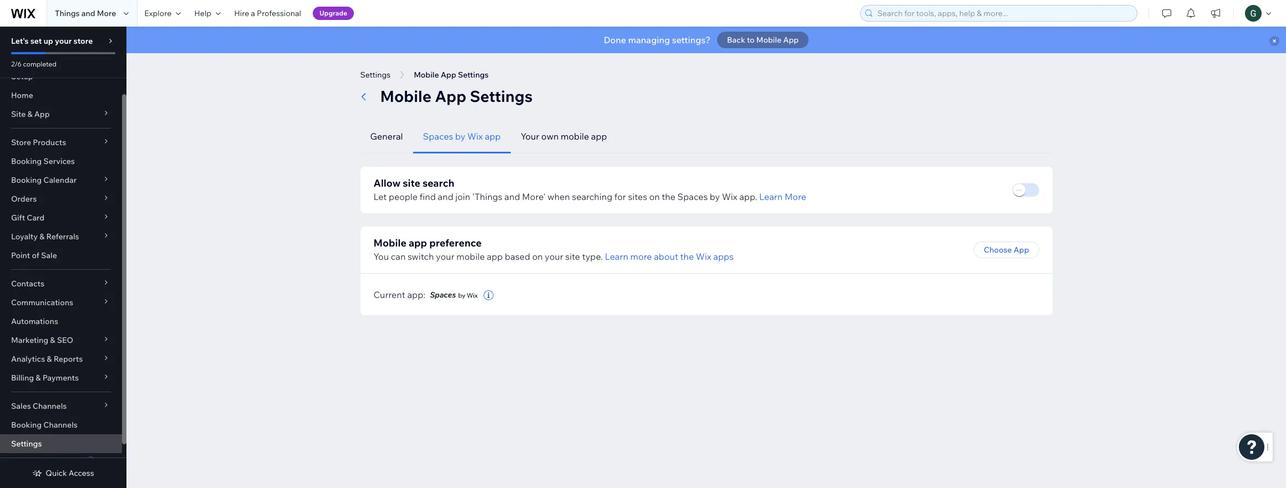 Task type: describe. For each thing, give the bounding box(es) containing it.
mobile app preference you can switch your mobile app based on your site type. learn more about the wix apps
[[374, 237, 734, 262]]

tab list containing general
[[360, 120, 1053, 154]]

store
[[11, 138, 31, 148]]

things
[[55, 8, 80, 18]]

automations link
[[0, 312, 122, 331]]

sale
[[41, 251, 57, 261]]

a
[[251, 8, 255, 18]]

by inside button
[[455, 131, 466, 142]]

& for billing
[[36, 373, 41, 383]]

more inside allow site search let people find and join 'things and more' when searching for sites on the spaces by wix app. learn more
[[785, 191, 807, 203]]

home
[[11, 90, 33, 100]]

upgrade
[[320, 9, 347, 17]]

hire
[[234, 8, 249, 18]]

booking calendar button
[[0, 171, 122, 190]]

type.
[[582, 251, 603, 262]]

to
[[747, 35, 755, 45]]

site & app
[[11, 109, 50, 119]]

0 horizontal spatial and
[[81, 8, 95, 18]]

the inside mobile app preference you can switch your mobile app based on your site type. learn more about the wix apps
[[681, 251, 694, 262]]

hire a professional
[[234, 8, 301, 18]]

set
[[30, 36, 42, 46]]

help button
[[188, 0, 228, 27]]

1 horizontal spatial and
[[438, 191, 454, 203]]

back
[[727, 35, 746, 45]]

payments
[[43, 373, 79, 383]]

booking for booking services
[[11, 156, 42, 166]]

on inside allow site search let people find and join 'things and more' when searching for sites on the spaces by wix app. learn more
[[650, 191, 660, 203]]

up
[[44, 36, 53, 46]]

& for site
[[27, 109, 33, 119]]

2 horizontal spatial and
[[505, 191, 520, 203]]

find
[[420, 191, 436, 203]]

billing
[[11, 373, 34, 383]]

0 vertical spatial more
[[97, 8, 116, 18]]

gift
[[11, 213, 25, 223]]

home link
[[0, 86, 122, 105]]

allow site search let people find and join 'things and more' when searching for sites on the spaces by wix app. learn more
[[374, 177, 807, 203]]

choose app button
[[974, 242, 1040, 259]]

allow
[[374, 177, 401, 190]]

quick access button
[[32, 469, 94, 479]]

app up switch
[[409, 237, 427, 250]]

general button
[[360, 120, 413, 154]]

site & app button
[[0, 105, 122, 124]]

booking services link
[[0, 152, 122, 171]]

choose
[[984, 245, 1012, 255]]

site
[[11, 109, 26, 119]]

settings inside sidebar element
[[11, 439, 42, 449]]

referrals
[[46, 232, 79, 242]]

site inside mobile app preference you can switch your mobile app based on your site type. learn more about the wix apps
[[566, 251, 580, 262]]

switch
[[408, 251, 434, 262]]

more
[[631, 251, 652, 262]]

automations
[[11, 317, 58, 327]]

app.
[[740, 191, 758, 203]]

analytics & reports
[[11, 355, 83, 365]]

setup link
[[0, 67, 122, 86]]

learn more button
[[760, 190, 807, 204]]

analytics
[[11, 355, 45, 365]]

search
[[423, 177, 455, 190]]

your own mobile app
[[521, 131, 607, 142]]

marketing & seo
[[11, 336, 73, 346]]

can
[[391, 251, 406, 262]]

upgrade button
[[313, 7, 354, 20]]

mobile down settings button
[[380, 87, 432, 106]]

more'
[[522, 191, 546, 203]]

products
[[33, 138, 66, 148]]

app inside button
[[591, 131, 607, 142]]

access
[[69, 469, 94, 479]]

wix inside spaces by wix app button
[[468, 131, 483, 142]]

current
[[374, 289, 406, 300]]

contacts button
[[0, 275, 122, 294]]

site inside allow site search let people find and join 'things and more' when searching for sites on the spaces by wix app. learn more
[[403, 177, 421, 190]]

Search for tools, apps, help & more... field
[[874, 6, 1134, 21]]

gift card
[[11, 213, 44, 223]]

booking channels
[[11, 421, 78, 431]]

let
[[374, 191, 387, 203]]

the inside allow site search let people find and join 'things and more' when searching for sites on the spaces by wix app. learn more
[[662, 191, 676, 203]]

your inside sidebar element
[[55, 36, 72, 46]]

1 vertical spatial mobile app settings
[[380, 87, 533, 106]]

orders
[[11, 194, 37, 204]]

booking for booking calendar
[[11, 175, 42, 185]]

spaces inside allow site search let people find and join 'things and more' when searching for sites on the spaces by wix app. learn more
[[678, 191, 708, 203]]

on inside mobile app preference you can switch your mobile app based on your site type. learn more about the wix apps
[[533, 251, 543, 262]]

store products
[[11, 138, 66, 148]]

app left the based
[[487, 251, 503, 262]]

analytics & reports button
[[0, 350, 122, 369]]

point of sale link
[[0, 246, 122, 265]]

learn more about the wix apps button
[[605, 250, 734, 264]]

settings button
[[355, 67, 396, 83]]

your
[[521, 131, 540, 142]]

marketing & seo button
[[0, 331, 122, 350]]

2 horizontal spatial your
[[545, 251, 564, 262]]

things and more
[[55, 8, 116, 18]]

by inside allow site search let people find and join 'things and more' when searching for sites on the spaces by wix app. learn more
[[710, 191, 720, 203]]

when
[[548, 191, 570, 203]]



Task type: locate. For each thing, give the bounding box(es) containing it.
sites
[[628, 191, 648, 203]]

0 horizontal spatial learn
[[605, 251, 629, 262]]

and left 'more''
[[505, 191, 520, 203]]

booking down sales
[[11, 421, 42, 431]]

mobile app settings
[[414, 70, 489, 80], [380, 87, 533, 106]]

based
[[505, 251, 531, 262]]

& right site
[[27, 109, 33, 119]]

& left the reports
[[47, 355, 52, 365]]

2 horizontal spatial wix
[[722, 191, 738, 203]]

channels for booking channels
[[43, 421, 78, 431]]

1 horizontal spatial spaces
[[678, 191, 708, 203]]

wix left app.
[[722, 191, 738, 203]]

spaces right sites on the top
[[678, 191, 708, 203]]

1 horizontal spatial wix
[[696, 251, 712, 262]]

communications
[[11, 298, 73, 308]]

learn inside allow site search let people find and join 'things and more' when searching for sites on the spaces by wix app. learn more
[[760, 191, 783, 203]]

mobile down preference
[[457, 251, 485, 262]]

&
[[27, 109, 33, 119], [39, 232, 45, 242], [50, 336, 55, 346], [47, 355, 52, 365], [36, 373, 41, 383]]

seo
[[57, 336, 73, 346]]

orders button
[[0, 190, 122, 209]]

point
[[11, 251, 30, 261]]

app inside dropdown button
[[34, 109, 50, 119]]

1 vertical spatial the
[[681, 251, 694, 262]]

1 horizontal spatial on
[[650, 191, 660, 203]]

0 horizontal spatial more
[[97, 8, 116, 18]]

1 vertical spatial by
[[710, 191, 720, 203]]

0 vertical spatial on
[[650, 191, 660, 203]]

& right loyalty
[[39, 232, 45, 242]]

0 vertical spatial by
[[455, 131, 466, 142]]

reports
[[54, 355, 83, 365]]

1 horizontal spatial your
[[436, 251, 455, 262]]

your right the based
[[545, 251, 564, 262]]

app inside done managing settings? alert
[[784, 35, 799, 45]]

your right up
[[55, 36, 72, 46]]

1 horizontal spatial the
[[681, 251, 694, 262]]

loyalty
[[11, 232, 38, 242]]

1 vertical spatial spaces
[[678, 191, 708, 203]]

app
[[784, 35, 799, 45], [441, 70, 456, 80], [435, 87, 467, 106], [34, 109, 50, 119], [1014, 245, 1030, 255]]

mobile
[[757, 35, 782, 45], [414, 70, 439, 80], [380, 87, 432, 106], [374, 237, 407, 250]]

& for analytics
[[47, 355, 52, 365]]

mobile inside your own mobile app button
[[561, 131, 589, 142]]

apps
[[714, 251, 734, 262]]

and right things
[[81, 8, 95, 18]]

1 vertical spatial wix
[[722, 191, 738, 203]]

marketing
[[11, 336, 48, 346]]

mobile right settings button
[[414, 70, 439, 80]]

& for marketing
[[50, 336, 55, 346]]

channels up settings link
[[43, 421, 78, 431]]

let's
[[11, 36, 29, 46]]

learn right the type.
[[605, 251, 629, 262]]

sidebar element
[[0, 27, 127, 489]]

site up people
[[403, 177, 421, 190]]

store products button
[[0, 133, 122, 152]]

2 booking from the top
[[11, 175, 42, 185]]

channels inside popup button
[[33, 402, 67, 412]]

0 horizontal spatial mobile
[[457, 251, 485, 262]]

booking channels link
[[0, 416, 122, 435]]

wix inside mobile app preference you can switch your mobile app based on your site type. learn more about the wix apps
[[696, 251, 712, 262]]

mobile inside mobile app preference you can switch your mobile app based on your site type. learn more about the wix apps
[[374, 237, 407, 250]]

1 horizontal spatial site
[[566, 251, 580, 262]]

loyalty & referrals button
[[0, 227, 122, 246]]

the
[[662, 191, 676, 203], [681, 251, 694, 262]]

mobile inside done managing settings? alert
[[757, 35, 782, 45]]

1 vertical spatial more
[[785, 191, 807, 203]]

on right the based
[[533, 251, 543, 262]]

& inside 'dropdown button'
[[36, 373, 41, 383]]

'things
[[473, 191, 503, 203]]

sales channels button
[[0, 397, 122, 416]]

people
[[389, 191, 418, 203]]

channels for sales channels
[[33, 402, 67, 412]]

tab list
[[360, 120, 1053, 154]]

booking up orders
[[11, 175, 42, 185]]

more right app.
[[785, 191, 807, 203]]

1 vertical spatial site
[[566, 251, 580, 262]]

1 horizontal spatial more
[[785, 191, 807, 203]]

0 horizontal spatial by
[[455, 131, 466, 142]]

spaces by wix app button
[[413, 120, 511, 154]]

mobile inside mobile app preference you can switch your mobile app based on your site type. learn more about the wix apps
[[457, 251, 485, 262]]

1 vertical spatial on
[[533, 251, 543, 262]]

0 horizontal spatial your
[[55, 36, 72, 46]]

communications button
[[0, 294, 122, 312]]

back to mobile app button
[[717, 32, 809, 48]]

1 horizontal spatial by
[[710, 191, 720, 203]]

0 horizontal spatial site
[[403, 177, 421, 190]]

help
[[194, 8, 211, 18]]

spaces by wix app
[[423, 131, 501, 142]]

site
[[403, 177, 421, 190], [566, 251, 580, 262]]

spaces up search
[[423, 131, 453, 142]]

wix
[[468, 131, 483, 142], [722, 191, 738, 203], [696, 251, 712, 262]]

1 horizontal spatial mobile
[[561, 131, 589, 142]]

spaces inside button
[[423, 131, 453, 142]]

preference
[[430, 237, 482, 250]]

wix left your
[[468, 131, 483, 142]]

mobile app settings button
[[408, 67, 494, 83]]

settings link
[[0, 435, 122, 454]]

1 vertical spatial learn
[[605, 251, 629, 262]]

done managing settings?
[[604, 34, 711, 45]]

0 horizontal spatial on
[[533, 251, 543, 262]]

for
[[615, 191, 626, 203]]

2 vertical spatial wix
[[696, 251, 712, 262]]

& inside popup button
[[39, 232, 45, 242]]

the right about on the bottom right
[[681, 251, 694, 262]]

& for loyalty
[[39, 232, 45, 242]]

mobile app settings inside button
[[414, 70, 489, 80]]

on
[[650, 191, 660, 203], [533, 251, 543, 262]]

more
[[97, 8, 116, 18], [785, 191, 807, 203]]

setup
[[11, 72, 33, 82]]

booking calendar
[[11, 175, 77, 185]]

app inside button
[[485, 131, 501, 142]]

0 vertical spatial learn
[[760, 191, 783, 203]]

sales
[[11, 402, 31, 412]]

0 vertical spatial spaces
[[423, 131, 453, 142]]

point of sale
[[11, 251, 57, 261]]

quick access
[[46, 469, 94, 479]]

completed
[[23, 60, 56, 68]]

and
[[81, 8, 95, 18], [438, 191, 454, 203], [505, 191, 520, 203]]

mobile up can
[[374, 237, 407, 250]]

1 booking from the top
[[11, 156, 42, 166]]

& inside dropdown button
[[27, 109, 33, 119]]

explore
[[144, 8, 172, 18]]

site left the type.
[[566, 251, 580, 262]]

and down search
[[438, 191, 454, 203]]

2 vertical spatial booking
[[11, 421, 42, 431]]

mobile right own
[[561, 131, 589, 142]]

& right billing
[[36, 373, 41, 383]]

0 horizontal spatial wix
[[468, 131, 483, 142]]

billing & payments
[[11, 373, 79, 383]]

app:
[[408, 289, 426, 300]]

done managing settings? alert
[[127, 27, 1287, 53]]

wix left apps
[[696, 251, 712, 262]]

3 booking from the top
[[11, 421, 42, 431]]

0 horizontal spatial the
[[662, 191, 676, 203]]

0 horizontal spatial spaces
[[423, 131, 453, 142]]

0 vertical spatial mobile app settings
[[414, 70, 489, 80]]

general
[[370, 131, 403, 142]]

the right sites on the top
[[662, 191, 676, 203]]

app left your
[[485, 131, 501, 142]]

0 vertical spatial booking
[[11, 156, 42, 166]]

your
[[55, 36, 72, 46], [436, 251, 455, 262], [545, 251, 564, 262]]

app right own
[[591, 131, 607, 142]]

0 vertical spatial site
[[403, 177, 421, 190]]

1 vertical spatial mobile
[[457, 251, 485, 262]]

own
[[542, 131, 559, 142]]

1 vertical spatial channels
[[43, 421, 78, 431]]

app
[[485, 131, 501, 142], [591, 131, 607, 142], [409, 237, 427, 250], [487, 251, 503, 262]]

more right things
[[97, 8, 116, 18]]

spaces
[[423, 131, 453, 142], [678, 191, 708, 203]]

quick
[[46, 469, 67, 479]]

booking down store
[[11, 156, 42, 166]]

billing & payments button
[[0, 369, 122, 388]]

learn inside mobile app preference you can switch your mobile app based on your site type. learn more about the wix apps
[[605, 251, 629, 262]]

1 horizontal spatial learn
[[760, 191, 783, 203]]

0 vertical spatial mobile
[[561, 131, 589, 142]]

store
[[73, 36, 93, 46]]

of
[[32, 251, 39, 261]]

channels up booking channels at the bottom left of the page
[[33, 402, 67, 412]]

let's set up your store
[[11, 36, 93, 46]]

0 vertical spatial wix
[[468, 131, 483, 142]]

back to mobile app
[[727, 35, 799, 45]]

booking for booking channels
[[11, 421, 42, 431]]

mobile right to
[[757, 35, 782, 45]]

learn
[[760, 191, 783, 203], [605, 251, 629, 262]]

1 vertical spatial booking
[[11, 175, 42, 185]]

your own mobile app button
[[511, 120, 617, 154]]

& left seo
[[50, 336, 55, 346]]

you
[[374, 251, 389, 262]]

0 vertical spatial channels
[[33, 402, 67, 412]]

current app:
[[374, 289, 426, 300]]

booking
[[11, 156, 42, 166], [11, 175, 42, 185], [11, 421, 42, 431]]

0 vertical spatial the
[[662, 191, 676, 203]]

searching
[[572, 191, 613, 203]]

wix inside allow site search let people find and join 'things and more' when searching for sites on the spaces by wix app. learn more
[[722, 191, 738, 203]]

your down preference
[[436, 251, 455, 262]]

calendar
[[43, 175, 77, 185]]

professional
[[257, 8, 301, 18]]

on right sites on the top
[[650, 191, 660, 203]]

booking inside popup button
[[11, 175, 42, 185]]

contacts
[[11, 279, 44, 289]]

learn right app.
[[760, 191, 783, 203]]



Task type: vqa. For each thing, say whether or not it's contained in the screenshot.
SEO
yes



